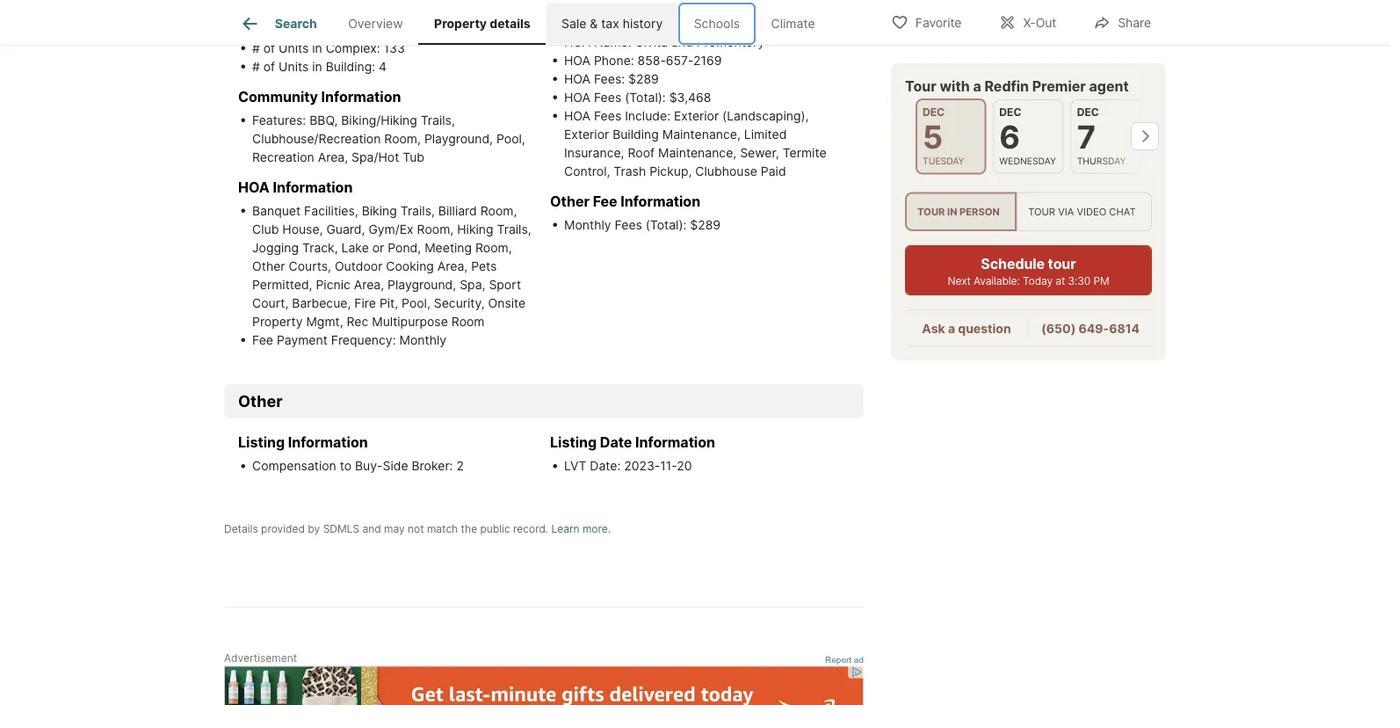 Task type: locate. For each thing, give the bounding box(es) containing it.
0 vertical spatial (total):
[[625, 90, 666, 104]]

of up community
[[264, 59, 275, 74]]

in
[[312, 40, 322, 55], [312, 59, 322, 74], [948, 206, 958, 218]]

0 vertical spatial other
[[550, 192, 590, 210]]

1 horizontal spatial pool,
[[497, 131, 526, 146]]

1 horizontal spatial fee
[[593, 192, 618, 210]]

0 vertical spatial trails,
[[421, 112, 455, 127]]

0 horizontal spatial $289
[[629, 71, 659, 86]]

pool, left insurance,
[[497, 131, 526, 146]]

court,
[[252, 295, 289, 310]]

tour left via
[[1029, 206, 1056, 218]]

1 horizontal spatial and
[[672, 34, 694, 49]]

2169
[[694, 53, 722, 68]]

biking
[[362, 203, 397, 218]]

dec down with
[[923, 106, 945, 119]]

2 listing from the left
[[550, 434, 597, 451]]

and
[[672, 34, 694, 49], [363, 522, 381, 535]]

pool, up multipurpose
[[402, 295, 431, 310]]

fee down control,
[[593, 192, 618, 210]]

1 horizontal spatial property
[[434, 16, 487, 31]]

1 horizontal spatial monthly
[[564, 217, 612, 232]]

fees
[[594, 16, 622, 31], [594, 90, 622, 104], [594, 108, 622, 123], [615, 217, 643, 232]]

1 vertical spatial playground,
[[388, 277, 457, 292]]

track,
[[302, 240, 338, 255]]

0 horizontal spatial exterior
[[564, 126, 609, 141]]

fees up "building"
[[594, 108, 622, 123]]

roof
[[628, 145, 655, 160]]

1 # from the top
[[252, 40, 260, 55]]

0 horizontal spatial dec
[[923, 106, 945, 119]]

record.
[[514, 522, 549, 535]]

exterior down $3,468
[[674, 108, 719, 123]]

agent
[[1090, 77, 1130, 95]]

playground, up "tub"
[[425, 131, 493, 146]]

property
[[434, 16, 487, 31], [252, 314, 303, 329]]

tour for tour via video chat
[[1029, 206, 1056, 218]]

units
[[279, 40, 309, 55], [279, 59, 309, 74]]

sale
[[562, 16, 587, 31]]

0 horizontal spatial area,
[[318, 149, 348, 164]]

playground, down cooking
[[388, 277, 457, 292]]

information up "complex:"
[[311, 16, 391, 33]]

listing inside listing information compensation to buy-side broker: 2
[[238, 434, 285, 451]]

tour left with
[[906, 77, 937, 95]]

2 dec from the left
[[1000, 106, 1022, 119]]

overview tab
[[333, 3, 419, 45]]

hiking
[[457, 221, 494, 236]]

learn
[[552, 522, 580, 535]]

# up community
[[252, 59, 260, 74]]

2 vertical spatial other
[[238, 391, 283, 410]]

property left details
[[434, 16, 487, 31]]

7
[[1078, 118, 1096, 156]]

4
[[379, 59, 387, 74]]

dec inside dec 7 thursday
[[1078, 106, 1100, 119]]

1 vertical spatial property
[[252, 314, 303, 329]]

other down 'jogging'
[[252, 258, 285, 273]]

fees down fees:
[[594, 90, 622, 104]]

2 vertical spatial trails,
[[497, 221, 532, 236]]

listing information compensation to buy-side broker: 2
[[238, 434, 464, 473]]

listing
[[238, 434, 285, 451], [550, 434, 597, 451]]

1 vertical spatial a
[[949, 321, 956, 336]]

dec inside dec 6 wednesday
[[1000, 106, 1022, 119]]

phone:
[[594, 53, 635, 68]]

information up 11-
[[636, 434, 716, 451]]

0 vertical spatial of
[[264, 40, 275, 55]]

a right with
[[974, 77, 982, 95]]

information inside other fee information monthly fees (total): $289
[[621, 192, 701, 210]]

dec down redfin
[[1000, 106, 1022, 119]]

insurance,
[[564, 145, 625, 160]]

monthly down control,
[[564, 217, 612, 232]]

wednesday
[[1000, 155, 1057, 166]]

tour left person
[[918, 206, 946, 218]]

maintenance, down $3,468
[[663, 126, 741, 141]]

(total): up include:
[[625, 90, 666, 104]]

report
[[826, 655, 852, 665]]

1 vertical spatial area,
[[438, 258, 468, 273]]

2 horizontal spatial dec
[[1078, 106, 1100, 119]]

broker:
[[412, 458, 453, 473]]

information up facilities,
[[273, 178, 353, 195]]

trails, up "tub"
[[421, 112, 455, 127]]

hoa inside hoa information banquet facilities, biking trails, billiard room, club house, guard, gym/ex room, hiking trails, jogging track, lake or pond, meeting room, other courts, outdoor cooking area, pets permitted, picnic area, playground, spa, sport court, barbecue, fire pit, pool, security, onsite property mgmt, rec multipurpose room fee payment frequency: monthly
[[238, 178, 270, 195]]

pets
[[471, 258, 497, 273]]

compensation
[[252, 458, 337, 473]]

trails,
[[421, 112, 455, 127], [401, 203, 435, 218], [497, 221, 532, 236]]

dec for 6
[[1000, 106, 1022, 119]]

information up biking/hiking
[[321, 88, 401, 105]]

pool, inside hoa information banquet facilities, biking trails, billiard room, club house, guard, gym/ex room, hiking trails, jogging track, lake or pond, meeting room, other courts, outdoor cooking area, pets permitted, picnic area, playground, spa, sport court, barbecue, fire pit, pool, security, onsite property mgmt, rec multipurpose room fee payment frequency: monthly
[[402, 295, 431, 310]]

exterior up insurance,
[[564, 126, 609, 141]]

other inside other fee information monthly fees (total): $289
[[550, 192, 590, 210]]

area, down meeting
[[438, 258, 468, 273]]

dec inside "dec 5 tuesday"
[[923, 106, 945, 119]]

0 horizontal spatial pool,
[[402, 295, 431, 310]]

playground,
[[425, 131, 493, 146], [388, 277, 457, 292]]

0 horizontal spatial monthly
[[400, 332, 447, 347]]

0 horizontal spatial and
[[363, 522, 381, 535]]

information down pickup, at the top left
[[621, 192, 701, 210]]

in left person
[[948, 206, 958, 218]]

climate tab
[[756, 3, 831, 45]]

question
[[959, 321, 1012, 336]]

None button
[[916, 98, 987, 174], [994, 99, 1064, 174], [1072, 99, 1142, 174], [916, 98, 987, 174], [994, 99, 1064, 174], [1072, 99, 1142, 174]]

and inside "hoa fees reflect: per month hoa name: civita and promontory hoa phone: 858-657-2169 hoa fees: $289 hoa fees (total): $3,468"
[[672, 34, 694, 49]]

fees:
[[594, 71, 625, 86]]

0 vertical spatial area,
[[318, 149, 348, 164]]

room, inside bbq, biking/hiking trails, clubhouse/recreation room, playground, pool, recreation area, spa/hot tub
[[384, 131, 421, 146]]

x-out
[[1024, 15, 1057, 30]]

and down per
[[672, 34, 694, 49]]

maintenance, up pickup, at the top left
[[659, 145, 737, 160]]

available:
[[974, 275, 1021, 287]]

and left may
[[363, 522, 381, 535]]

jogging
[[252, 240, 299, 255]]

units up community
[[279, 59, 309, 74]]

information inside listing date information lvt date: 2023-11-20
[[636, 434, 716, 451]]

room,
[[384, 131, 421, 146], [481, 203, 517, 218], [417, 221, 454, 236], [476, 240, 512, 255]]

fee
[[593, 192, 618, 210], [252, 332, 273, 347]]

history
[[623, 16, 663, 31]]

6814
[[1110, 321, 1140, 336]]

$3,468
[[670, 90, 712, 104]]

1 horizontal spatial listing
[[550, 434, 597, 451]]

via
[[1059, 206, 1075, 218]]

0 vertical spatial monthly
[[564, 217, 612, 232]]

$289 down 858-
[[629, 71, 659, 86]]

include:
[[625, 108, 671, 123]]

a right ask
[[949, 321, 956, 336]]

0 vertical spatial fee
[[593, 192, 618, 210]]

listing up "lvt"
[[550, 434, 597, 451]]

favorite
[[916, 15, 962, 30]]

in down search
[[312, 40, 322, 55]]

units down unit
[[279, 40, 309, 55]]

tab list
[[224, 0, 845, 45]]

133
[[384, 40, 405, 55]]

1 vertical spatial $289
[[690, 217, 721, 232]]

tour
[[906, 77, 937, 95], [918, 206, 946, 218], [1029, 206, 1056, 218]]

1 vertical spatial other
[[252, 258, 285, 273]]

billiard
[[439, 203, 477, 218]]

hoa fees include:
[[564, 108, 674, 123]]

picnic
[[316, 277, 351, 292]]

858-
[[638, 53, 666, 68]]

more.
[[583, 522, 611, 535]]

pond,
[[388, 240, 421, 255]]

0 vertical spatial and
[[672, 34, 694, 49]]

thursday
[[1078, 155, 1127, 166]]

trails, up gym/ex
[[401, 203, 435, 218]]

0 horizontal spatial fee
[[252, 332, 273, 347]]

meeting
[[425, 240, 472, 255]]

pit,
[[380, 295, 398, 310]]

bbq,
[[310, 112, 338, 127]]

unit
[[280, 16, 308, 33]]

0 vertical spatial a
[[974, 77, 982, 95]]

0 vertical spatial pool,
[[497, 131, 526, 146]]

information inside hoa information banquet facilities, biking trails, billiard room, club house, guard, gym/ex room, hiking trails, jogging track, lake or pond, meeting room, other courts, outdoor cooking area, pets permitted, picnic area, playground, spa, sport court, barbecue, fire pit, pool, security, onsite property mgmt, rec multipurpose room fee payment frequency: monthly
[[273, 178, 353, 195]]

x-
[[1024, 15, 1036, 30]]

(total): down pickup, at the top left
[[646, 217, 687, 232]]

1 horizontal spatial $289
[[690, 217, 721, 232]]

2 horizontal spatial area,
[[438, 258, 468, 273]]

1 vertical spatial pool,
[[402, 295, 431, 310]]

fees down trash
[[615, 217, 643, 232]]

trails, right hiking on the top left of page
[[497, 221, 532, 236]]

information up 'to' in the left of the page
[[288, 434, 368, 451]]

fees up the 'name:'
[[594, 16, 622, 31]]

schedule tour next available: today at 3:30 pm
[[948, 255, 1110, 287]]

property down court,
[[252, 314, 303, 329]]

dec down agent
[[1078, 106, 1100, 119]]

0 vertical spatial exterior
[[674, 108, 719, 123]]

0 vertical spatial $289
[[629, 71, 659, 86]]

listing inside listing date information lvt date: 2023-11-20
[[550, 434, 597, 451]]

listing for listing date information
[[550, 434, 597, 451]]

0 horizontal spatial property
[[252, 314, 303, 329]]

1 vertical spatial (total):
[[646, 217, 687, 232]]

pool,
[[497, 131, 526, 146], [402, 295, 431, 310]]

monthly down multipurpose
[[400, 332, 447, 347]]

fee down court,
[[252, 332, 273, 347]]

cooking
[[386, 258, 434, 273]]

11-
[[661, 458, 677, 473]]

playground, inside bbq, biking/hiking trails, clubhouse/recreation room, playground, pool, recreation area, spa/hot tub
[[425, 131, 493, 146]]

1 vertical spatial monthly
[[400, 332, 447, 347]]

0 vertical spatial in
[[312, 40, 322, 55]]

of down search "link" in the left of the page
[[264, 40, 275, 55]]

a
[[974, 77, 982, 95], [949, 321, 956, 336]]

tour for tour with a redfin premier agent
[[906, 77, 937, 95]]

gym/ex
[[369, 221, 414, 236]]

1 horizontal spatial area,
[[354, 277, 384, 292]]

date
[[600, 434, 633, 451]]

1 vertical spatial of
[[264, 59, 275, 74]]

(landscaping),
[[723, 108, 809, 123]]

area, up fire
[[354, 277, 384, 292]]

0 vertical spatial #
[[252, 40, 260, 55]]

1 vertical spatial units
[[279, 59, 309, 74]]

area, down clubhouse/recreation
[[318, 149, 348, 164]]

list box
[[906, 192, 1153, 231]]

1 units from the top
[[279, 40, 309, 55]]

1 horizontal spatial dec
[[1000, 106, 1022, 119]]

3 dec from the left
[[1078, 106, 1100, 119]]

fees inside other fee information monthly fees (total): $289
[[615, 217, 643, 232]]

match
[[427, 522, 458, 535]]

$289 down clubhouse
[[690, 217, 721, 232]]

#
[[252, 40, 260, 55], [252, 59, 260, 74]]

sdmls
[[323, 522, 360, 535]]

1 listing from the left
[[238, 434, 285, 451]]

0 vertical spatial playground,
[[425, 131, 493, 146]]

other down control,
[[550, 192, 590, 210]]

schools
[[694, 16, 740, 31]]

in up the community information
[[312, 59, 322, 74]]

listing up compensation
[[238, 434, 285, 451]]

1 vertical spatial fee
[[252, 332, 273, 347]]

0 vertical spatial units
[[279, 40, 309, 55]]

1 vertical spatial #
[[252, 59, 260, 74]]

area,
[[318, 149, 348, 164], [438, 258, 468, 273], [354, 277, 384, 292]]

1 of from the top
[[264, 40, 275, 55]]

2023-
[[624, 458, 661, 473]]

2 # from the top
[[252, 59, 260, 74]]

playground, inside hoa information banquet facilities, biking trails, billiard room, club house, guard, gym/ex room, hiking trails, jogging track, lake or pond, meeting room, other courts, outdoor cooking area, pets permitted, picnic area, playground, spa, sport court, barbecue, fire pit, pool, security, onsite property mgmt, rec multipurpose room fee payment frequency: monthly
[[388, 277, 457, 292]]

(total): inside other fee information monthly fees (total): $289
[[646, 217, 687, 232]]

tub
[[403, 149, 425, 164]]

0 vertical spatial property
[[434, 16, 487, 31]]

# down multi-
[[252, 40, 260, 55]]

(650)
[[1042, 321, 1077, 336]]

other up compensation
[[238, 391, 283, 410]]

0 horizontal spatial listing
[[238, 434, 285, 451]]

(total):
[[625, 90, 666, 104], [646, 217, 687, 232]]

1 dec from the left
[[923, 106, 945, 119]]

2 vertical spatial in
[[948, 206, 958, 218]]

room, up "tub"
[[384, 131, 421, 146]]

1 horizontal spatial a
[[974, 77, 982, 95]]

0 horizontal spatial a
[[949, 321, 956, 336]]



Task type: vqa. For each thing, say whether or not it's contained in the screenshot.


Task type: describe. For each thing, give the bounding box(es) containing it.
onsite
[[488, 295, 526, 310]]

with
[[940, 77, 971, 95]]

today
[[1023, 275, 1053, 287]]

fee inside other fee information monthly fees (total): $289
[[593, 192, 618, 210]]

permitted,
[[252, 277, 313, 292]]

not
[[408, 522, 424, 535]]

20
[[677, 458, 692, 473]]

sale & tax history tab
[[546, 3, 679, 45]]

provided
[[261, 522, 305, 535]]

building:
[[326, 59, 376, 74]]

pm
[[1094, 275, 1110, 287]]

pool, inside bbq, biking/hiking trails, clubhouse/recreation room, playground, pool, recreation area, spa/hot tub
[[497, 131, 526, 146]]

club
[[252, 221, 279, 236]]

frequency:
[[331, 332, 396, 347]]

information inside listing information compensation to buy-side broker: 2
[[288, 434, 368, 451]]

date:
[[590, 458, 621, 473]]

tax
[[602, 16, 620, 31]]

tour
[[1049, 255, 1077, 272]]

schools tab
[[679, 3, 756, 45]]

room
[[452, 314, 485, 329]]

building
[[613, 126, 659, 141]]

mgmt,
[[306, 314, 343, 329]]

exterior (landscaping), exterior building maintenance, limited insurance, roof maintenance, sewer, termite control, trash pickup, clubhouse paid
[[564, 108, 827, 178]]

premier
[[1033, 77, 1087, 95]]

1 vertical spatial trails,
[[401, 203, 435, 218]]

by
[[308, 522, 320, 535]]

trash
[[614, 163, 646, 178]]

other for other
[[238, 391, 283, 410]]

details provided by sdmls and may not match the public record. learn more.
[[224, 522, 611, 535]]

ad
[[855, 655, 864, 665]]

payment
[[277, 332, 328, 347]]

lvt
[[564, 458, 587, 473]]

share button
[[1079, 4, 1167, 40]]

ad region
[[224, 666, 864, 705]]

dec 5 tuesday
[[923, 106, 965, 166]]

3:30
[[1069, 275, 1091, 287]]

2 of from the top
[[264, 59, 275, 74]]

barbecue,
[[292, 295, 351, 310]]

tuesday
[[923, 155, 965, 166]]

monthly inside other fee information monthly fees (total): $289
[[564, 217, 612, 232]]

complex:
[[326, 40, 380, 55]]

list box containing tour in person
[[906, 192, 1153, 231]]

(650) 649-6814 link
[[1042, 321, 1140, 336]]

1 vertical spatial maintenance,
[[659, 145, 737, 160]]

biking/hiking
[[341, 112, 417, 127]]

$289 inside other fee information monthly fees (total): $289
[[690, 217, 721, 232]]

dec 6 wednesday
[[1000, 106, 1057, 166]]

sewer,
[[740, 145, 780, 160]]

room, up pets
[[476, 240, 512, 255]]

room, up meeting
[[417, 221, 454, 236]]

banquet
[[252, 203, 301, 218]]

control,
[[564, 163, 611, 178]]

video
[[1077, 206, 1107, 218]]

the
[[461, 522, 478, 535]]

name:
[[594, 34, 632, 49]]

tour via video chat
[[1029, 206, 1137, 218]]

1 vertical spatial in
[[312, 59, 322, 74]]

bbq, biking/hiking trails, clubhouse/recreation room, playground, pool, recreation area, spa/hot tub
[[252, 112, 526, 164]]

1 horizontal spatial exterior
[[674, 108, 719, 123]]

1 vertical spatial and
[[363, 522, 381, 535]]

fee inside hoa information banquet facilities, biking trails, billiard room, club house, guard, gym/ex room, hiking trails, jogging track, lake or pond, meeting room, other courts, outdoor cooking area, pets permitted, picnic area, playground, spa, sport court, barbecue, fire pit, pool, security, onsite property mgmt, rec multipurpose room fee payment frequency: monthly
[[252, 332, 273, 347]]

promontory
[[697, 34, 765, 49]]

courts,
[[289, 258, 332, 273]]

other inside hoa information banquet facilities, biking trails, billiard room, club house, guard, gym/ex room, hiking trails, jogging track, lake or pond, meeting room, other courts, outdoor cooking area, pets permitted, picnic area, playground, spa, sport court, barbecue, fire pit, pool, security, onsite property mgmt, rec multipurpose room fee payment frequency: monthly
[[252, 258, 285, 273]]

recreation
[[252, 149, 315, 164]]

civita
[[635, 34, 668, 49]]

$289 inside "hoa fees reflect: per month hoa name: civita and promontory hoa phone: 858-657-2169 hoa fees: $289 hoa fees (total): $3,468"
[[629, 71, 659, 86]]

listing date information lvt date: 2023-11-20
[[550, 434, 716, 473]]

house,
[[282, 221, 323, 236]]

multi-unit information # of units in complex: 133 # of units in building: 4
[[238, 16, 405, 74]]

(650) 649-6814
[[1042, 321, 1140, 336]]

month
[[696, 16, 733, 31]]

may
[[384, 522, 405, 535]]

person
[[960, 206, 1000, 218]]

trails, inside bbq, biking/hiking trails, clubhouse/recreation room, playground, pool, recreation area, spa/hot tub
[[421, 112, 455, 127]]

pickup,
[[650, 163, 692, 178]]

property inside tab
[[434, 16, 487, 31]]

search
[[275, 16, 317, 31]]

&
[[590, 16, 598, 31]]

property details tab
[[419, 3, 546, 45]]

public
[[481, 522, 511, 535]]

tour for tour in person
[[918, 206, 946, 218]]

spa,
[[460, 277, 486, 292]]

chat
[[1110, 206, 1137, 218]]

next
[[948, 275, 971, 287]]

listing for listing information
[[238, 434, 285, 451]]

community
[[238, 88, 318, 105]]

reflect:
[[625, 16, 670, 31]]

share
[[1119, 15, 1152, 30]]

property details
[[434, 16, 531, 31]]

per
[[673, 16, 693, 31]]

(total): inside "hoa fees reflect: per month hoa name: civita and promontory hoa phone: 858-657-2169 hoa fees: $289 hoa fees (total): $3,468"
[[625, 90, 666, 104]]

dec for 5
[[923, 106, 945, 119]]

tour in person
[[918, 206, 1000, 218]]

other for other fee information monthly fees (total): $289
[[550, 192, 590, 210]]

information inside multi-unit information # of units in complex: 133 # of units in building: 4
[[311, 16, 391, 33]]

tab list containing search
[[224, 0, 845, 45]]

0 vertical spatial maintenance,
[[663, 126, 741, 141]]

dec for 7
[[1078, 106, 1100, 119]]

climate
[[772, 16, 816, 31]]

to
[[340, 458, 352, 473]]

2 vertical spatial area,
[[354, 277, 384, 292]]

2 units from the top
[[279, 59, 309, 74]]

other fee information monthly fees (total): $289
[[550, 192, 721, 232]]

buy-
[[355, 458, 383, 473]]

5
[[923, 118, 944, 156]]

area, inside bbq, biking/hiking trails, clubhouse/recreation room, playground, pool, recreation area, spa/hot tub
[[318, 149, 348, 164]]

termite
[[783, 145, 827, 160]]

guard,
[[327, 221, 365, 236]]

features:
[[252, 112, 310, 127]]

or
[[373, 240, 385, 255]]

next image
[[1132, 122, 1160, 151]]

monthly inside hoa information banquet facilities, biking trails, billiard room, club house, guard, gym/ex room, hiking trails, jogging track, lake or pond, meeting room, other courts, outdoor cooking area, pets permitted, picnic area, playground, spa, sport court, barbecue, fire pit, pool, security, onsite property mgmt, rec multipurpose room fee payment frequency: monthly
[[400, 332, 447, 347]]

property inside hoa information banquet facilities, biking trails, billiard room, club house, guard, gym/ex room, hiking trails, jogging track, lake or pond, meeting room, other courts, outdoor cooking area, pets permitted, picnic area, playground, spa, sport court, barbecue, fire pit, pool, security, onsite property mgmt, rec multipurpose room fee payment frequency: monthly
[[252, 314, 303, 329]]

x-out button
[[984, 4, 1072, 40]]

room, up hiking on the top left of page
[[481, 203, 517, 218]]

2
[[457, 458, 464, 473]]

out
[[1036, 15, 1057, 30]]

1 vertical spatial exterior
[[564, 126, 609, 141]]



